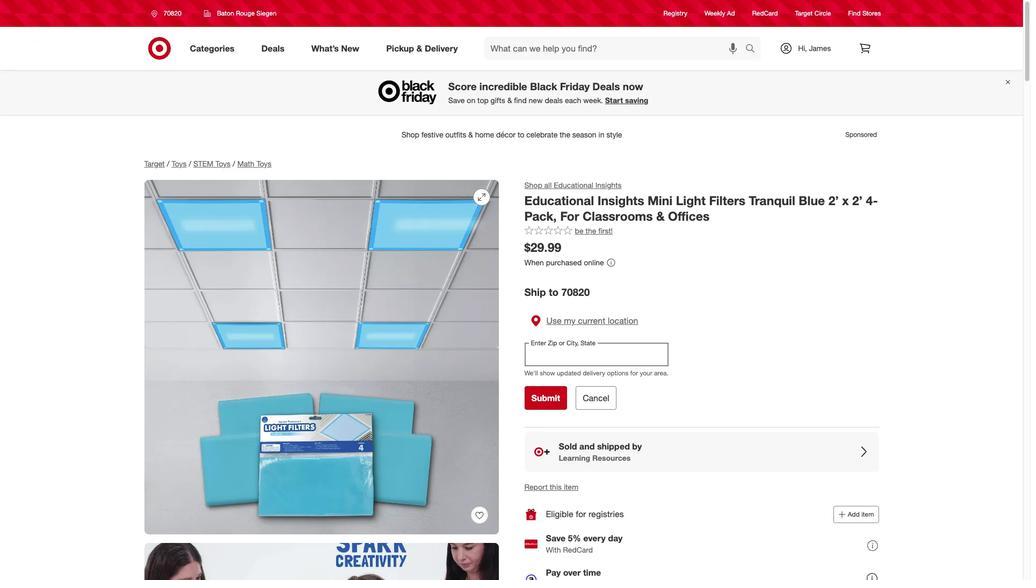 Task type: describe. For each thing, give the bounding box(es) containing it.
deals
[[545, 96, 563, 105]]

report
[[525, 483, 548, 492]]

when
[[525, 258, 544, 267]]

0 horizontal spatial &
[[417, 43, 423, 54]]

target for target circle
[[796, 9, 813, 17]]

what's new
[[312, 43, 360, 54]]

when purchased online
[[525, 258, 605, 267]]

toys link
[[172, 159, 187, 168]]

stores
[[863, 9, 882, 17]]

siegen
[[257, 9, 277, 17]]

shipped
[[598, 441, 630, 452]]

pickup
[[387, 43, 414, 54]]

redcard link
[[753, 9, 779, 18]]

score
[[449, 80, 477, 93]]

2 2' from the left
[[853, 193, 863, 208]]

each
[[565, 96, 582, 105]]

be the first!
[[575, 227, 613, 236]]

report this item button
[[525, 482, 579, 493]]

1 toys from the left
[[172, 159, 187, 168]]

pack,
[[525, 208, 557, 223]]

purchased
[[546, 258, 582, 267]]

be
[[575, 227, 584, 236]]

day
[[609, 533, 623, 544]]

all
[[545, 181, 552, 190]]

location
[[608, 315, 639, 326]]

options
[[608, 369, 629, 377]]

find stores
[[849, 9, 882, 17]]

start
[[606, 96, 624, 105]]

what's
[[312, 43, 339, 54]]

shop all educational insights educational insights mini light filters tranquil blue 2' x 2' 4- pack, for classrooms & offices
[[525, 181, 879, 223]]

now
[[623, 80, 644, 93]]

1 horizontal spatial item
[[862, 510, 875, 519]]

mini
[[648, 193, 673, 208]]

registry link
[[664, 9, 688, 18]]

save 5% every day with redcard
[[546, 533, 623, 555]]

and
[[580, 441, 595, 452]]

weekly ad link
[[705, 9, 736, 18]]

baton
[[217, 9, 234, 17]]

target / toys / stem toys / math toys
[[144, 159, 272, 168]]

for inside fulfillment region
[[631, 369, 639, 377]]

target circle
[[796, 9, 832, 17]]

math toys link
[[238, 159, 272, 168]]

over
[[564, 568, 581, 579]]

3 toys from the left
[[257, 159, 272, 168]]

use my current location
[[547, 315, 639, 326]]

70820 inside dropdown button
[[164, 9, 182, 17]]

target link
[[144, 159, 165, 168]]

2 / from the left
[[189, 159, 191, 168]]

time
[[584, 568, 602, 579]]

we'll
[[525, 369, 538, 377]]

this
[[550, 483, 562, 492]]

what's new link
[[302, 37, 373, 60]]

add
[[849, 510, 860, 519]]

offices
[[669, 208, 710, 223]]

report this item
[[525, 483, 579, 492]]

by
[[633, 441, 642, 452]]

learning
[[559, 454, 591, 463]]

blue
[[799, 193, 826, 208]]

use my current location link
[[525, 307, 669, 334]]

1 vertical spatial for
[[576, 509, 587, 520]]

hi, james
[[799, 44, 832, 53]]

1 / from the left
[[167, 159, 170, 168]]

online
[[584, 258, 605, 267]]

pay
[[546, 568, 561, 579]]

0 vertical spatial educational
[[554, 181, 594, 190]]

gifts
[[491, 96, 506, 105]]

1 vertical spatial educational
[[525, 193, 595, 208]]

top
[[478, 96, 489, 105]]

shop
[[525, 181, 543, 190]]

cancel
[[583, 393, 610, 404]]

james
[[810, 44, 832, 53]]



Task type: locate. For each thing, give the bounding box(es) containing it.
deals up start
[[593, 80, 621, 93]]

2 horizontal spatial /
[[233, 159, 235, 168]]

add item button
[[834, 506, 880, 523]]

1 horizontal spatial 70820
[[562, 286, 590, 298]]

save up "with"
[[546, 533, 566, 544]]

incredible
[[480, 80, 528, 93]]

none text field inside fulfillment region
[[525, 343, 669, 367]]

advertisement region
[[136, 122, 888, 148]]

resources
[[593, 454, 631, 463]]

2 horizontal spatial &
[[657, 208, 665, 223]]

0 vertical spatial &
[[417, 43, 423, 54]]

1 horizontal spatial save
[[546, 533, 566, 544]]

1 vertical spatial item
[[862, 510, 875, 519]]

tranquil
[[750, 193, 796, 208]]

categories
[[190, 43, 235, 54]]

redcard down 5%
[[563, 546, 593, 555]]

0 horizontal spatial save
[[449, 96, 465, 105]]

deals down siegen
[[262, 43, 285, 54]]

baton rouge siegen button
[[197, 4, 284, 23]]

friday
[[561, 80, 590, 93]]

registry
[[664, 9, 688, 17]]

educational insights mini light filters tranquil blue 2' x 2' 4-pack, for classrooms & offices, 1 of 7 image
[[144, 180, 499, 535]]

0 vertical spatial insights
[[596, 181, 622, 190]]

70820 right to
[[562, 286, 590, 298]]

0 horizontal spatial toys
[[172, 159, 187, 168]]

find stores link
[[849, 9, 882, 18]]

add item
[[849, 510, 875, 519]]

0 vertical spatial item
[[564, 483, 579, 492]]

be the first! link
[[525, 226, 613, 237]]

classrooms
[[583, 208, 653, 223]]

toys left stem
[[172, 159, 187, 168]]

/ left math
[[233, 159, 235, 168]]

use
[[547, 315, 562, 326]]

& right the 'pickup' at left
[[417, 43, 423, 54]]

0 horizontal spatial target
[[144, 159, 165, 168]]

1 2' from the left
[[829, 193, 840, 208]]

/ left toys link
[[167, 159, 170, 168]]

redcard right ad on the right top of page
[[753, 9, 779, 17]]

save left on
[[449, 96, 465, 105]]

1 horizontal spatial 2'
[[853, 193, 863, 208]]

None text field
[[525, 343, 669, 367]]

x
[[843, 193, 850, 208]]

1 vertical spatial &
[[508, 96, 512, 105]]

light
[[677, 193, 706, 208]]

redcard
[[753, 9, 779, 17], [563, 546, 593, 555]]

delivery
[[425, 43, 458, 54]]

1 vertical spatial save
[[546, 533, 566, 544]]

item right this
[[564, 483, 579, 492]]

70820 left baton
[[164, 9, 182, 17]]

sold
[[559, 441, 577, 452]]

target inside 'link'
[[796, 9, 813, 17]]

0 vertical spatial redcard
[[753, 9, 779, 17]]

0 horizontal spatial deals
[[262, 43, 285, 54]]

redcard inside save 5% every day with redcard
[[563, 546, 593, 555]]

0 vertical spatial save
[[449, 96, 465, 105]]

0 horizontal spatial for
[[576, 509, 587, 520]]

1 horizontal spatial &
[[508, 96, 512, 105]]

submit button
[[525, 386, 568, 410]]

2 toys from the left
[[216, 159, 231, 168]]

item right add
[[862, 510, 875, 519]]

saving
[[626, 96, 649, 105]]

1 horizontal spatial for
[[631, 369, 639, 377]]

with
[[546, 546, 561, 555]]

5%
[[568, 533, 582, 544]]

0 vertical spatial deals
[[262, 43, 285, 54]]

&
[[417, 43, 423, 54], [508, 96, 512, 105], [657, 208, 665, 223]]

& inside score incredible black friday deals now save on top gifts & find new deals each week. start saving
[[508, 96, 512, 105]]

70820
[[164, 9, 182, 17], [562, 286, 590, 298]]

& left find
[[508, 96, 512, 105]]

sold and shipped by learning resources
[[559, 441, 642, 463]]

0 horizontal spatial item
[[564, 483, 579, 492]]

save inside score incredible black friday deals now save on top gifts & find new deals each week. start saving
[[449, 96, 465, 105]]

1 vertical spatial deals
[[593, 80, 621, 93]]

0 horizontal spatial /
[[167, 159, 170, 168]]

What can we help you find? suggestions appear below search field
[[485, 37, 749, 60]]

1 horizontal spatial target
[[796, 9, 813, 17]]

0 horizontal spatial 2'
[[829, 193, 840, 208]]

current
[[578, 315, 606, 326]]

& down the mini
[[657, 208, 665, 223]]

educational right all
[[554, 181, 594, 190]]

on
[[467, 96, 476, 105]]

0 vertical spatial 70820
[[164, 9, 182, 17]]

circle
[[815, 9, 832, 17]]

1 horizontal spatial toys
[[216, 159, 231, 168]]

$29.99
[[525, 240, 562, 255]]

toys right stem
[[216, 159, 231, 168]]

filters
[[710, 193, 746, 208]]

area.
[[655, 369, 669, 377]]

delivery
[[583, 369, 606, 377]]

eligible
[[546, 509, 574, 520]]

1 horizontal spatial /
[[189, 159, 191, 168]]

black
[[531, 80, 558, 93]]

find
[[849, 9, 861, 17]]

item
[[564, 483, 579, 492], [862, 510, 875, 519]]

pickup & delivery
[[387, 43, 458, 54]]

1 vertical spatial redcard
[[563, 546, 593, 555]]

2 horizontal spatial toys
[[257, 159, 272, 168]]

find
[[515, 96, 527, 105]]

0 horizontal spatial 70820
[[164, 9, 182, 17]]

1 horizontal spatial deals
[[593, 80, 621, 93]]

2' right x
[[853, 193, 863, 208]]

target left circle
[[796, 9, 813, 17]]

0 vertical spatial for
[[631, 369, 639, 377]]

deals inside score incredible black friday deals now save on top gifts & find new deals each week. start saving
[[593, 80, 621, 93]]

every
[[584, 533, 606, 544]]

pickup & delivery link
[[377, 37, 472, 60]]

2'
[[829, 193, 840, 208], [853, 193, 863, 208]]

my
[[565, 315, 576, 326]]

weekly
[[705, 9, 726, 17]]

1 horizontal spatial redcard
[[753, 9, 779, 17]]

eligible for registries
[[546, 509, 624, 520]]

image gallery element
[[144, 180, 499, 580]]

2 vertical spatial &
[[657, 208, 665, 223]]

pay over time
[[546, 568, 602, 579]]

0 horizontal spatial redcard
[[563, 546, 593, 555]]

/ right toys link
[[189, 159, 191, 168]]

2' left x
[[829, 193, 840, 208]]

first!
[[599, 227, 613, 236]]

the
[[586, 227, 597, 236]]

deals link
[[252, 37, 298, 60]]

target for target / toys / stem toys / math toys
[[144, 159, 165, 168]]

target circle link
[[796, 9, 832, 18]]

toys right math
[[257, 159, 272, 168]]

rouge
[[236, 9, 255, 17]]

submit
[[532, 393, 561, 404]]

educational up for
[[525, 193, 595, 208]]

1 vertical spatial target
[[144, 159, 165, 168]]

new
[[529, 96, 543, 105]]

ship
[[525, 286, 546, 298]]

stem toys link
[[194, 159, 231, 168]]

baton rouge siegen
[[217, 9, 277, 17]]

3 / from the left
[[233, 159, 235, 168]]

save inside save 5% every day with redcard
[[546, 533, 566, 544]]

target left toys link
[[144, 159, 165, 168]]

for right eligible
[[576, 509, 587, 520]]

search
[[741, 44, 767, 55]]

70820 inside fulfillment region
[[562, 286, 590, 298]]

1 vertical spatial 70820
[[562, 286, 590, 298]]

to
[[549, 286, 559, 298]]

we'll show updated delivery options for your area.
[[525, 369, 669, 377]]

ad
[[728, 9, 736, 17]]

your
[[640, 369, 653, 377]]

new
[[342, 43, 360, 54]]

deals
[[262, 43, 285, 54], [593, 80, 621, 93]]

ship to 70820
[[525, 286, 590, 298]]

& inside shop all educational insights educational insights mini light filters tranquil blue 2' x 2' 4- pack, for classrooms & offices
[[657, 208, 665, 223]]

categories link
[[181, 37, 248, 60]]

1 vertical spatial insights
[[598, 193, 645, 208]]

for left the your
[[631, 369, 639, 377]]

0 vertical spatial target
[[796, 9, 813, 17]]

70820 button
[[144, 4, 193, 23]]

fulfillment region
[[516, 277, 880, 472]]



Task type: vqa. For each thing, say whether or not it's contained in the screenshot.
the Advertisement element
no



